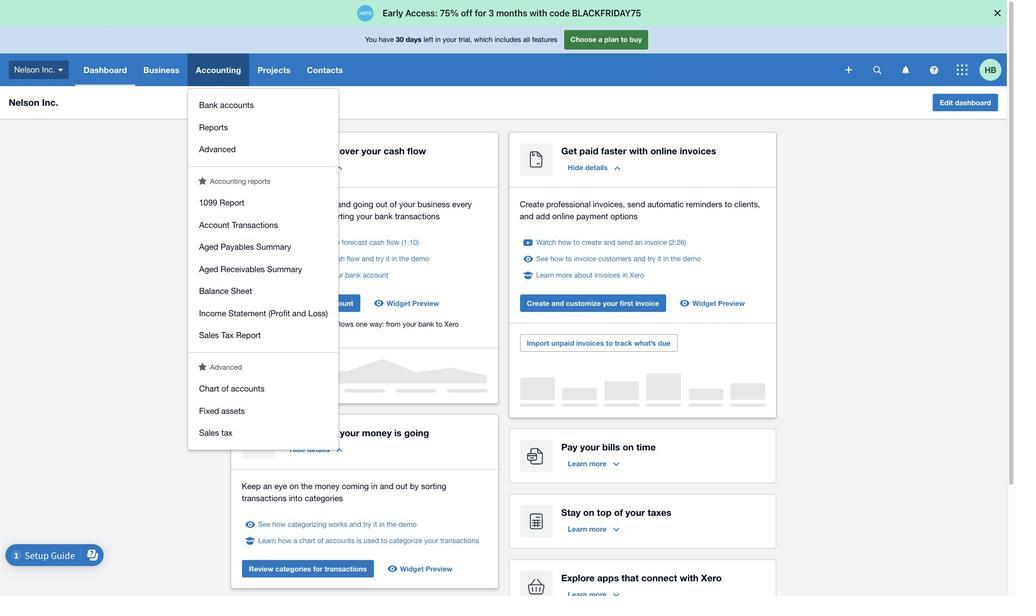 Task type: describe. For each thing, give the bounding box(es) containing it.
1 vertical spatial invoice
[[574, 255, 597, 263]]

income statement (profit and loss) link
[[188, 303, 339, 325]]

transactions inside keep an eye on the money coming in and out by sorting transactions into categories
[[242, 494, 287, 503]]

get visibility over your cash flow
[[283, 145, 427, 157]]

create and customize your first invoice
[[527, 299, 660, 308]]

coming inside keep an eye on the money coming in and out by sorting transactions into categories
[[342, 482, 369, 491]]

categorizing
[[288, 521, 327, 529]]

your right importing
[[357, 212, 373, 221]]

to up see how to track your cash flow and try it in the demo
[[334, 238, 340, 247]]

0 horizontal spatial try
[[364, 521, 372, 529]]

track inside import unpaid invoices to track what's due button
[[615, 339, 633, 348]]

the up categorize
[[387, 521, 397, 529]]

learn how a chart of accounts is used to categorize your transactions
[[258, 537, 479, 545]]

security
[[273, 320, 298, 328]]

your up learn how to connect your bank account
[[314, 255, 328, 263]]

2 horizontal spatial svg image
[[958, 64, 968, 75]]

out inside see the money coming in and going out of your business every day by automatically importing your bank transactions
[[376, 200, 388, 209]]

account
[[199, 220, 230, 229]]

hide details for where
[[290, 445, 330, 454]]

1099
[[199, 198, 217, 207]]

learn more about invoices in xero link
[[537, 270, 645, 281]]

1099 report link
[[188, 192, 339, 214]]

0 vertical spatial a
[[599, 35, 603, 44]]

bank inside "button"
[[308, 299, 324, 308]]

group containing bank accounts
[[188, 89, 339, 166]]

create professional invoices, send automatic reminders to clients, and add online payment options
[[520, 200, 761, 221]]

connect for with
[[642, 572, 678, 584]]

taxes
[[648, 507, 672, 518]]

choose
[[571, 35, 597, 44]]

your right categorize
[[425, 537, 439, 545]]

account transactions
[[199, 220, 278, 229]]

demo up categorize
[[399, 521, 417, 529]]

your right over
[[362, 145, 381, 157]]

unpaid
[[552, 339, 575, 348]]

edit dashboard button
[[933, 94, 999, 111]]

on for the
[[290, 482, 299, 491]]

projects button
[[250, 53, 299, 86]]

dashboard
[[956, 98, 992, 107]]

taxes icon image
[[520, 505, 553, 538]]

and inside watch how to create and send an invoice (2:26) link
[[604, 238, 616, 247]]

to up learn more about invoices in xero at the right top of page
[[566, 255, 572, 263]]

income
[[199, 309, 226, 318]]

0 horizontal spatial with
[[630, 145, 648, 157]]

dashboard
[[84, 65, 127, 75]]

chart
[[299, 537, 316, 545]]

see for see how to track your cash flow and try it in the demo
[[258, 255, 271, 263]]

widget preview for flow
[[387, 299, 439, 308]]

and inside create professional invoices, send automatic reminders to clients, and add online payment options
[[520, 212, 534, 221]]

the down (2:26)
[[671, 255, 681, 263]]

0 vertical spatial invoice
[[645, 238, 667, 247]]

bank
[[199, 100, 218, 110]]

your left taxes on the bottom of the page
[[626, 507, 646, 518]]

hide for visibility
[[290, 163, 305, 172]]

1 vertical spatial send
[[618, 238, 633, 247]]

report inside 'link'
[[220, 198, 245, 207]]

over
[[340, 145, 359, 157]]

your down see how to track your cash flow and try it in the demo link
[[330, 271, 343, 279]]

hide for paid
[[568, 163, 584, 172]]

sales for sales tax
[[199, 428, 219, 438]]

by inside see the money coming in and going out of your business every day by automatically importing your bank transactions
[[258, 212, 267, 221]]

2 horizontal spatial it
[[658, 255, 662, 263]]

this
[[242, 320, 255, 328]]

how for track
[[273, 255, 286, 263]]

sales tax report
[[199, 331, 261, 340]]

connect your bank account
[[260, 299, 354, 308]]

importing
[[320, 212, 354, 221]]

(profit
[[269, 309, 290, 318]]

to left use
[[296, 238, 302, 247]]

how for chart
[[278, 537, 292, 545]]

hide details button for paid
[[562, 159, 627, 176]]

1 vertical spatial report
[[236, 331, 261, 340]]

payables
[[221, 242, 254, 252]]

into
[[289, 494, 303, 503]]

way:
[[370, 320, 385, 328]]

going inside see the money coming in and going out of your business every day by automatically importing your bank transactions
[[353, 200, 374, 209]]

0 horizontal spatial svg image
[[846, 67, 853, 73]]

by inside keep an eye on the money coming in and out by sorting transactions into categories
[[410, 482, 419, 491]]

on for time
[[623, 441, 634, 453]]

chart
[[199, 384, 219, 393]]

track inside see how to track your cash flow and try it in the demo link
[[296, 255, 312, 263]]

see how categorizing works and try it in the demo link
[[258, 519, 417, 530]]

how for connect
[[278, 271, 292, 279]]

learn more for your
[[568, 459, 607, 468]]

your right pay
[[581, 441, 600, 453]]

get for get paid faster with online invoices
[[562, 145, 577, 157]]

1 horizontal spatial going
[[405, 427, 429, 439]]

30
[[396, 35, 404, 44]]

to left create
[[574, 238, 580, 247]]

widget preview for invoices
[[693, 299, 746, 308]]

top
[[597, 507, 612, 518]]

automatically
[[269, 212, 317, 221]]

create for create and customize your first invoice
[[527, 299, 550, 308]]

hide details button for visibility
[[283, 159, 349, 176]]

an inside keep an eye on the money coming in and out by sorting transactions into categories
[[263, 482, 272, 491]]

2 horizontal spatial money
[[362, 427, 392, 439]]

nelson inside popup button
[[14, 65, 40, 74]]

fixed
[[199, 406, 219, 415]]

and inside see the money coming in and going out of your business every day by automatically importing your bank transactions
[[337, 200, 351, 209]]

accounts inside 'link'
[[220, 100, 254, 110]]

track
[[283, 427, 308, 439]]

of inside advanced group
[[222, 384, 229, 393]]

to right the used
[[381, 537, 388, 545]]

categorize
[[390, 537, 423, 545]]

edit dashboard
[[941, 98, 992, 107]]

payment
[[577, 212, 609, 221]]

account inside "button"
[[326, 299, 354, 308]]

hb button
[[980, 53, 1008, 86]]

add
[[536, 212, 550, 221]]

features
[[532, 36, 558, 44]]

that
[[622, 572, 639, 584]]

1 vertical spatial inc.
[[42, 97, 58, 108]]

connect
[[260, 299, 289, 308]]

professional
[[547, 200, 591, 209]]

contacts button
[[299, 53, 352, 86]]

track money icon image
[[242, 426, 275, 458]]

due
[[659, 339, 671, 348]]

hide details button for where
[[283, 441, 349, 458]]

0 vertical spatial cash
[[384, 145, 405, 157]]

bank accounts link
[[188, 94, 339, 116]]

tax
[[222, 331, 234, 340]]

faster
[[602, 145, 627, 157]]

widget for flow
[[387, 299, 411, 308]]

used
[[364, 537, 379, 545]]

2 vertical spatial cash
[[330, 255, 345, 263]]

see how categorizing works and try it in the demo
[[258, 521, 417, 529]]

2 horizontal spatial svg image
[[931, 66, 939, 74]]

the inside see the money coming in and going out of your business every day by automatically importing your bank transactions
[[258, 200, 270, 209]]

aged receivables summary
[[199, 264, 302, 274]]

first
[[620, 299, 634, 308]]

forecast
[[342, 238, 368, 247]]

review categories for transactions
[[249, 565, 367, 573]]

details for where
[[307, 445, 330, 454]]

customers
[[599, 255, 632, 263]]

chart of accounts link
[[188, 378, 339, 400]]

assets
[[222, 406, 245, 415]]

days
[[406, 35, 422, 44]]

day
[[242, 212, 255, 221]]

1 vertical spatial invoices
[[595, 271, 621, 279]]

balance sheet
[[199, 286, 252, 296]]

statement
[[229, 309, 266, 318]]

invoices icon image
[[520, 143, 553, 176]]

chart of accounts
[[199, 384, 265, 393]]

1 vertical spatial a
[[294, 537, 297, 545]]

of right chart
[[318, 537, 324, 545]]

to up learn how to connect your bank account
[[288, 255, 294, 263]]

explore
[[562, 572, 595, 584]]

left
[[424, 36, 434, 44]]

connect for your
[[302, 271, 328, 279]]

1 vertical spatial nelson
[[9, 97, 39, 108]]

accounting for accounting
[[196, 65, 241, 75]]

invoices preview bar graph image
[[520, 374, 766, 407]]

income statement (profit and loss)
[[199, 309, 328, 318]]

your right from
[[403, 320, 417, 328]]

xero inside learn more about invoices in xero link
[[630, 271, 645, 279]]

you
[[365, 36, 377, 44]]

learn down "stay"
[[568, 525, 588, 534]]

banking icon image
[[242, 143, 275, 176]]

list box inside banner
[[188, 89, 339, 450]]

learn more for on
[[568, 525, 607, 534]]

from
[[386, 320, 401, 328]]

have
[[379, 36, 394, 44]]

eye
[[275, 482, 287, 491]]

2 vertical spatial flow
[[347, 255, 360, 263]]

favourites image for advanced
[[199, 363, 207, 371]]

time
[[637, 441, 656, 453]]

options
[[611, 212, 638, 221]]

all
[[523, 36, 530, 44]]

1 vertical spatial with
[[680, 572, 699, 584]]

learn for accounts
[[258, 537, 276, 545]]

demo down (1:10)
[[411, 255, 430, 263]]

money inside keep an eye on the money coming in and out by sorting transactions into categories
[[315, 482, 340, 491]]



Task type: locate. For each thing, give the bounding box(es) containing it.
1 vertical spatial flow
[[387, 238, 400, 247]]

see for see how categorizing works and try it in the demo
[[258, 521, 271, 529]]

list box containing bank accounts
[[188, 89, 339, 450]]

transactions inside see the money coming in and going out of your business every day by automatically importing your bank transactions
[[395, 212, 440, 221]]

0 horizontal spatial out
[[376, 200, 388, 209]]

1 watch from the left
[[258, 238, 278, 247]]

1 vertical spatial summary
[[267, 264, 302, 274]]

1 vertical spatial online
[[553, 212, 575, 221]]

reminders
[[687, 200, 723, 209]]

learn more button down pay your bills on time
[[562, 455, 626, 473]]

money inside see the money coming in and going out of your business every day by automatically importing your bank transactions
[[272, 200, 297, 209]]

advanced link
[[188, 139, 339, 161]]

cash right forecast
[[370, 238, 385, 247]]

create inside button
[[527, 299, 550, 308]]

invoice inside button
[[636, 299, 660, 308]]

money right where
[[362, 427, 392, 439]]

hide details button down where
[[283, 441, 349, 458]]

your right where
[[340, 427, 360, 439]]

0 vertical spatial accounts
[[220, 100, 254, 110]]

it up the used
[[374, 521, 377, 529]]

get left 'visibility'
[[283, 145, 299, 157]]

2 learn more from the top
[[568, 525, 607, 534]]

1 horizontal spatial an
[[635, 238, 643, 247]]

0 horizontal spatial watch
[[258, 238, 278, 247]]

invoices,
[[593, 200, 626, 209]]

banner
[[0, 26, 1008, 450]]

reports
[[199, 122, 228, 132]]

out inside keep an eye on the money coming in and out by sorting transactions into categories
[[396, 482, 408, 491]]

what's
[[635, 339, 657, 348]]

1 vertical spatial by
[[410, 482, 419, 491]]

balance
[[199, 286, 229, 296]]

0 horizontal spatial connect
[[302, 271, 328, 279]]

and inside income statement (profit and loss) link
[[292, 309, 306, 318]]

aged receivables summary link
[[188, 258, 339, 280]]

sales tax report link
[[188, 325, 339, 347]]

see up aged receivables summary
[[258, 255, 271, 263]]

fixed assets link
[[188, 400, 339, 422]]

sheet
[[231, 286, 252, 296]]

how up learn more about invoices in xero at the right top of page
[[551, 255, 564, 263]]

watch inside "link"
[[258, 238, 278, 247]]

1 vertical spatial aged
[[199, 264, 219, 274]]

0 vertical spatial sales
[[199, 331, 219, 340]]

summary inside 'aged receivables summary' link
[[267, 264, 302, 274]]

aged up balance
[[199, 264, 219, 274]]

invoices up reminders
[[680, 145, 717, 157]]

1 vertical spatial advanced
[[210, 363, 242, 371]]

online
[[651, 145, 678, 157], [553, 212, 575, 221]]

1 vertical spatial accounts
[[231, 384, 265, 393]]

try
[[376, 255, 384, 263], [648, 255, 656, 263], [364, 521, 372, 529]]

sales tax
[[199, 428, 233, 438]]

account
[[363, 271, 389, 279], [326, 299, 354, 308]]

explore apps that connect with xero
[[562, 572, 722, 584]]

money up automatically
[[272, 200, 297, 209]]

transactions
[[232, 220, 278, 229]]

and inside the see how to invoice customers and try it in the demo link
[[634, 255, 646, 263]]

is inside "learn how a chart of accounts is used to categorize your transactions" link
[[357, 537, 362, 545]]

banner containing hb
[[0, 26, 1008, 450]]

see how to invoice customers and try it in the demo
[[537, 255, 701, 263]]

0 horizontal spatial on
[[290, 482, 299, 491]]

create for create professional invoices, send automatic reminders to clients, and add online payment options
[[520, 200, 544, 209]]

1 learn more from the top
[[568, 459, 607, 468]]

of right the "chart"
[[222, 384, 229, 393]]

1 horizontal spatial try
[[376, 255, 384, 263]]

a left chart
[[294, 537, 297, 545]]

online right faster
[[651, 145, 678, 157]]

more
[[557, 271, 573, 279], [590, 459, 607, 468], [590, 525, 607, 534]]

send up options
[[628, 200, 646, 209]]

0 vertical spatial track
[[296, 255, 312, 263]]

see for see how to invoice customers and try it in the demo
[[537, 255, 549, 263]]

an up see how to invoice customers and try it in the demo
[[635, 238, 643, 247]]

preview for get paid faster with online invoices
[[719, 299, 746, 308]]

svg image
[[958, 64, 968, 75], [874, 66, 882, 74], [58, 69, 63, 71]]

1 get from the left
[[283, 145, 299, 157]]

learn more button for on
[[562, 521, 626, 538]]

bank inside see the money coming in and going out of your business every day by automatically importing your bank transactions
[[375, 212, 393, 221]]

1 horizontal spatial get
[[562, 145, 577, 157]]

a left plan
[[599, 35, 603, 44]]

learn how to connect your bank account link
[[258, 270, 389, 281]]

out left sorting
[[396, 482, 408, 491]]

bank right from
[[419, 320, 434, 328]]

summary down account transactions link
[[256, 242, 291, 252]]

going
[[353, 200, 374, 209], [405, 427, 429, 439]]

to inside banner
[[621, 35, 628, 44]]

add-ons icon image
[[520, 571, 553, 596]]

svg image inside nelson inc. popup button
[[58, 69, 63, 71]]

invoices down customers
[[595, 271, 621, 279]]

summary for aged payables summary
[[256, 242, 291, 252]]

on right bills
[[623, 441, 634, 453]]

0 horizontal spatial account
[[326, 299, 354, 308]]

0 horizontal spatial flow
[[347, 255, 360, 263]]

0 horizontal spatial online
[[553, 212, 575, 221]]

choose a plan to buy
[[571, 35, 642, 44]]

in inside see the money coming in and going out of your business every day by automatically importing your bank transactions
[[329, 200, 335, 209]]

an left eye
[[263, 482, 272, 491]]

connect up connect your bank account
[[302, 271, 328, 279]]

to inside create professional invoices, send automatic reminders to clients, and add online payment options
[[725, 200, 733, 209]]

0 horizontal spatial going
[[353, 200, 374, 209]]

0 vertical spatial with
[[630, 145, 648, 157]]

and inside see how categorizing works and try it in the demo link
[[350, 521, 362, 529]]

0 vertical spatial learn more button
[[562, 455, 626, 473]]

the up into
[[301, 482, 313, 491]]

0 horizontal spatial is
[[357, 537, 362, 545]]

2 sales from the top
[[199, 428, 219, 438]]

1 vertical spatial learn more
[[568, 525, 607, 534]]

receivables
[[221, 264, 265, 274]]

1 sales from the top
[[199, 331, 219, 340]]

reports group
[[188, 187, 339, 352]]

invoices
[[680, 145, 717, 157], [595, 271, 621, 279], [577, 339, 605, 348]]

details down paid
[[586, 163, 608, 172]]

aged for aged receivables summary
[[199, 264, 219, 274]]

list box
[[188, 89, 339, 450]]

1 vertical spatial create
[[527, 299, 550, 308]]

1 horizontal spatial track
[[615, 339, 633, 348]]

0 vertical spatial nelson
[[14, 65, 40, 74]]

track down use
[[296, 255, 312, 263]]

0 vertical spatial send
[[628, 200, 646, 209]]

invoice right first
[[636, 299, 660, 308]]

apps
[[598, 572, 619, 584]]

transactions right categorize
[[441, 537, 479, 545]]

details for visibility
[[307, 163, 330, 172]]

how left create
[[559, 238, 572, 247]]

hide details
[[290, 163, 330, 172], [568, 163, 608, 172], [290, 445, 330, 454]]

transactions down keep
[[242, 494, 287, 503]]

your
[[443, 36, 457, 44], [362, 145, 381, 157], [399, 200, 416, 209], [357, 212, 373, 221], [314, 255, 328, 263], [330, 271, 343, 279], [291, 299, 306, 308], [603, 299, 618, 308], [403, 320, 417, 328], [340, 427, 360, 439], [581, 441, 600, 453], [626, 507, 646, 518], [425, 537, 439, 545]]

1 horizontal spatial svg image
[[903, 66, 910, 74]]

navigation containing dashboard
[[75, 53, 839, 450]]

and inside keep an eye on the money coming in and out by sorting transactions into categories
[[380, 482, 394, 491]]

hide details down 'visibility'
[[290, 163, 330, 172]]

0 horizontal spatial track
[[296, 255, 312, 263]]

watch down 'add'
[[537, 238, 557, 247]]

learn how to connect your bank account
[[258, 271, 389, 279]]

2 get from the left
[[562, 145, 577, 157]]

learn more button for your
[[562, 455, 626, 473]]

summary for aged receivables summary
[[267, 264, 302, 274]]

banking preview line graph image
[[242, 360, 488, 393]]

and right the works
[[350, 521, 362, 529]]

nelson inc. inside nelson inc. popup button
[[14, 65, 55, 74]]

details down where
[[307, 445, 330, 454]]

1 vertical spatial out
[[396, 482, 408, 491]]

watch how to use xero to forecast cash flow (1:10)
[[258, 238, 419, 247]]

by left sorting
[[410, 482, 419, 491]]

track
[[296, 255, 312, 263], [615, 339, 633, 348]]

money
[[272, 200, 297, 209], [362, 427, 392, 439], [315, 482, 340, 491]]

dialog
[[0, 0, 1016, 26]]

how left chart
[[278, 537, 292, 545]]

accounting up 1099 report
[[210, 177, 246, 185]]

0 horizontal spatial coming
[[299, 200, 326, 209]]

2 aged from the top
[[199, 264, 219, 274]]

widget preview
[[387, 299, 439, 308], [693, 299, 746, 308], [400, 565, 453, 573]]

how for invoice
[[551, 255, 564, 263]]

0 vertical spatial out
[[376, 200, 388, 209]]

get left paid
[[562, 145, 577, 157]]

2 favourites image from the top
[[199, 363, 207, 371]]

2 vertical spatial money
[[315, 482, 340, 491]]

navigation
[[75, 53, 839, 450]]

aged payables summary
[[199, 242, 291, 252]]

0 vertical spatial advanced
[[199, 145, 236, 154]]

watch how to create and send an invoice (2:26) link
[[537, 237, 687, 248]]

visibility
[[302, 145, 337, 157]]

see up day
[[242, 200, 256, 209]]

sales
[[199, 331, 219, 340], [199, 428, 219, 438]]

send up see how to invoice customers and try it in the demo
[[618, 238, 633, 247]]

1 horizontal spatial svg image
[[874, 66, 882, 74]]

get
[[283, 145, 299, 157], [562, 145, 577, 157]]

about
[[575, 271, 593, 279]]

preview
[[413, 299, 439, 308], [719, 299, 746, 308], [426, 565, 453, 573]]

on inside keep an eye on the money coming in and out by sorting transactions into categories
[[290, 482, 299, 491]]

how for works
[[273, 521, 286, 529]]

favourites image
[[199, 177, 207, 185], [199, 363, 207, 371]]

keep an eye on the money coming in and out by sorting transactions into categories
[[242, 482, 447, 503]]

xero
[[317, 238, 332, 247], [630, 271, 645, 279], [445, 320, 459, 328], [702, 572, 722, 584]]

0 vertical spatial favourites image
[[199, 177, 207, 185]]

accounting button
[[188, 53, 250, 86]]

0 vertical spatial by
[[258, 212, 267, 221]]

of inside see the money coming in and going out of your business every day by automatically importing your bank transactions
[[390, 200, 397, 209]]

advanced group
[[188, 373, 339, 450]]

widget preview button for flow
[[369, 295, 446, 312]]

high-
[[257, 320, 273, 328]]

to left buy on the right top of page
[[621, 35, 628, 44]]

0 vertical spatial learn more
[[568, 459, 607, 468]]

0 vertical spatial account
[[363, 271, 389, 279]]

0 horizontal spatial by
[[258, 212, 267, 221]]

try down watch how to use xero to forecast cash flow (1:10) "link"
[[376, 255, 384, 263]]

0 vertical spatial online
[[651, 145, 678, 157]]

one
[[356, 320, 368, 328]]

0 vertical spatial connect
[[302, 271, 328, 279]]

to
[[621, 35, 628, 44], [725, 200, 733, 209], [296, 238, 302, 247], [334, 238, 340, 247], [574, 238, 580, 247], [288, 255, 294, 263], [566, 255, 572, 263], [294, 271, 300, 279], [436, 320, 443, 328], [607, 339, 613, 348], [381, 537, 388, 545]]

advanced
[[199, 145, 236, 154], [210, 363, 242, 371]]

the up account transactions link
[[258, 200, 270, 209]]

create inside create professional invoices, send automatic reminders to clients, and add online payment options
[[520, 200, 544, 209]]

your left business
[[399, 200, 416, 209]]

1 horizontal spatial money
[[315, 482, 340, 491]]

0 horizontal spatial svg image
[[58, 69, 63, 71]]

it right customers
[[658, 255, 662, 263]]

1 vertical spatial nelson inc.
[[9, 97, 58, 108]]

0 horizontal spatial it
[[374, 521, 377, 529]]

1 horizontal spatial on
[[584, 507, 595, 518]]

hide details button down paid
[[562, 159, 627, 176]]

try up the learn how a chart of accounts is used to categorize your transactions
[[364, 521, 372, 529]]

1 horizontal spatial flow
[[387, 238, 400, 247]]

online inside create professional invoices, send automatic reminders to clients, and add online payment options
[[553, 212, 575, 221]]

coming up the works
[[342, 482, 369, 491]]

sorting
[[421, 482, 447, 491]]

your inside you have 30 days left in your trial, which includes all features
[[443, 36, 457, 44]]

widget preview button for invoices
[[676, 295, 752, 312]]

1 vertical spatial going
[[405, 427, 429, 439]]

0 vertical spatial flow
[[408, 145, 427, 157]]

how left use
[[280, 238, 294, 247]]

cash right over
[[384, 145, 405, 157]]

preview for get visibility over your cash flow
[[413, 299, 439, 308]]

transactions inside button
[[325, 565, 367, 573]]

your inside "button"
[[291, 299, 306, 308]]

1 vertical spatial categories
[[276, 565, 311, 573]]

1 horizontal spatial watch
[[537, 238, 557, 247]]

get paid faster with online invoices
[[562, 145, 717, 157]]

0 vertical spatial is
[[395, 427, 402, 439]]

0 vertical spatial going
[[353, 200, 374, 209]]

accounts up 'assets'
[[231, 384, 265, 393]]

accounting up bank accounts
[[196, 65, 241, 75]]

import unpaid invoices to track what's due button
[[520, 334, 678, 352]]

bank down see how to track your cash flow and try it in the demo link
[[345, 271, 361, 279]]

0 vertical spatial an
[[635, 238, 643, 247]]

balance sheet link
[[188, 280, 339, 303]]

0 vertical spatial nelson inc.
[[14, 65, 55, 74]]

see down 'add'
[[537, 255, 549, 263]]

coming up automatically
[[299, 200, 326, 209]]

and left 'add'
[[520, 212, 534, 221]]

the
[[258, 200, 270, 209], [399, 255, 409, 263], [671, 255, 681, 263], [301, 482, 313, 491], [387, 521, 397, 529]]

aged
[[199, 242, 219, 252], [199, 264, 219, 274]]

1 vertical spatial account
[[326, 299, 354, 308]]

0 vertical spatial aged
[[199, 242, 219, 252]]

see how to track your cash flow and try it in the demo link
[[258, 254, 430, 265]]

0 vertical spatial more
[[557, 271, 573, 279]]

1 vertical spatial accounting
[[210, 177, 246, 185]]

hide details button down 'visibility'
[[283, 159, 349, 176]]

categories inside button
[[276, 565, 311, 573]]

import unpaid invoices to track what's due
[[527, 339, 671, 348]]

it down watch how to use xero to forecast cash flow (1:10) "link"
[[386, 255, 390, 263]]

categories inside keep an eye on the money coming in and out by sorting transactions into categories
[[305, 494, 343, 503]]

bank
[[375, 212, 393, 221], [345, 271, 361, 279], [308, 299, 324, 308], [419, 320, 434, 328]]

watch for get paid faster with online invoices
[[537, 238, 557, 247]]

your right connect
[[291, 299, 306, 308]]

details for paid
[[586, 163, 608, 172]]

0 vertical spatial inc.
[[42, 65, 55, 74]]

bank up loss)
[[308, 299, 324, 308]]

0 vertical spatial on
[[623, 441, 634, 453]]

0 vertical spatial invoices
[[680, 145, 717, 157]]

account transactions link
[[188, 214, 339, 236]]

0 horizontal spatial get
[[283, 145, 299, 157]]

2 vertical spatial accounts
[[326, 537, 355, 545]]

invoice left (2:26)
[[645, 238, 667, 247]]

send inside create professional invoices, send automatic reminders to clients, and add online payment options
[[628, 200, 646, 209]]

invoices right unpaid
[[577, 339, 605, 348]]

xero inside watch how to use xero to forecast cash flow (1:10) "link"
[[317, 238, 332, 247]]

more down pay your bills on time
[[590, 459, 607, 468]]

learn for bank
[[258, 271, 276, 279]]

and right customers
[[634, 255, 646, 263]]

hide down track at the bottom of page
[[290, 445, 305, 454]]

cash inside "link"
[[370, 238, 385, 247]]

out left business
[[376, 200, 388, 209]]

1 horizontal spatial account
[[363, 271, 389, 279]]

1 horizontal spatial with
[[680, 572, 699, 584]]

loss)
[[309, 309, 328, 318]]

see for see the money coming in and going out of your business every day by automatically importing your bank transactions
[[242, 200, 256, 209]]

2 vertical spatial invoices
[[577, 339, 605, 348]]

an
[[635, 238, 643, 247], [263, 482, 272, 491]]

to left what's
[[607, 339, 613, 348]]

accounts inside advanced group
[[231, 384, 265, 393]]

1 vertical spatial sales
[[199, 428, 219, 438]]

how for create
[[559, 238, 572, 247]]

group
[[188, 89, 339, 166]]

aged for aged payables summary
[[199, 242, 219, 252]]

1 vertical spatial on
[[290, 482, 299, 491]]

2 horizontal spatial flow
[[408, 145, 427, 157]]

summary inside aged payables summary link
[[256, 242, 291, 252]]

report up day
[[220, 198, 245, 207]]

get for get visibility over your cash flow
[[283, 145, 299, 157]]

to up connect your bank account "button"
[[294, 271, 300, 279]]

details
[[307, 163, 330, 172], [586, 163, 608, 172], [307, 445, 330, 454]]

in inside you have 30 days left in your trial, which includes all features
[[436, 36, 441, 44]]

0 horizontal spatial an
[[263, 482, 272, 491]]

watch how to create and send an invoice (2:26)
[[537, 238, 687, 247]]

includes
[[495, 36, 522, 44]]

projects
[[258, 65, 291, 75]]

to inside button
[[607, 339, 613, 348]]

0 horizontal spatial money
[[272, 200, 297, 209]]

and inside create and customize your first invoice button
[[552, 299, 565, 308]]

1 learn more button from the top
[[562, 455, 626, 473]]

connection
[[300, 320, 335, 328]]

more for on
[[590, 525, 607, 534]]

0 vertical spatial coming
[[299, 200, 326, 209]]

to right from
[[436, 320, 443, 328]]

every
[[453, 200, 472, 209]]

how for use
[[280, 238, 294, 247]]

svg image
[[903, 66, 910, 74], [931, 66, 939, 74], [846, 67, 853, 73]]

1 vertical spatial favourites image
[[199, 363, 207, 371]]

inc. inside popup button
[[42, 65, 55, 74]]

2 vertical spatial on
[[584, 507, 595, 518]]

watch down account transactions link
[[258, 238, 278, 247]]

accounting for accounting reports
[[210, 177, 246, 185]]

1 vertical spatial learn more button
[[562, 521, 626, 538]]

sales for sales tax report
[[199, 331, 219, 340]]

navigation inside banner
[[75, 53, 839, 450]]

accounts
[[220, 100, 254, 110], [231, 384, 265, 393], [326, 537, 355, 545]]

favourites image for accounting reports
[[199, 177, 207, 185]]

invoices inside button
[[577, 339, 605, 348]]

accounts down see how categorizing works and try it in the demo link
[[326, 537, 355, 545]]

demo down (2:26)
[[683, 255, 701, 263]]

2 learn more button from the top
[[562, 521, 626, 538]]

1 horizontal spatial online
[[651, 145, 678, 157]]

invoice
[[645, 238, 667, 247], [574, 255, 597, 263], [636, 299, 660, 308]]

how inside "link"
[[280, 238, 294, 247]]

more for your
[[590, 459, 607, 468]]

your left the trial,
[[443, 36, 457, 44]]

hide for where
[[290, 445, 305, 454]]

coming inside see the money coming in and going out of your business every day by automatically importing your bank transactions
[[299, 200, 326, 209]]

2 vertical spatial invoice
[[636, 299, 660, 308]]

create
[[582, 238, 602, 247]]

see inside see the money coming in and going out of your business every day by automatically importing your bank transactions
[[242, 200, 256, 209]]

you have 30 days left in your trial, which includes all features
[[365, 35, 558, 44]]

categories
[[305, 494, 343, 503], [276, 565, 311, 573]]

1099 report
[[199, 198, 245, 207]]

hide details for visibility
[[290, 163, 330, 172]]

2 vertical spatial more
[[590, 525, 607, 534]]

your inside button
[[603, 299, 618, 308]]

learn more button down top
[[562, 521, 626, 538]]

demo
[[411, 255, 430, 263], [683, 255, 701, 263], [399, 521, 417, 529]]

sales inside the 'reports' 'group'
[[199, 331, 219, 340]]

hide details for paid
[[568, 163, 608, 172]]

1 horizontal spatial out
[[396, 482, 408, 491]]

0 vertical spatial report
[[220, 198, 245, 207]]

on up into
[[290, 482, 299, 491]]

accounting inside 'popup button'
[[196, 65, 241, 75]]

and
[[337, 200, 351, 209], [520, 212, 534, 221], [604, 238, 616, 247], [362, 255, 374, 263], [634, 255, 646, 263], [552, 299, 565, 308], [292, 309, 306, 318], [380, 482, 394, 491], [350, 521, 362, 529]]

2 horizontal spatial try
[[648, 255, 656, 263]]

and up importing
[[337, 200, 351, 209]]

customize
[[566, 299, 601, 308]]

flows
[[337, 320, 354, 328]]

1 horizontal spatial it
[[386, 255, 390, 263]]

learn up review
[[258, 537, 276, 545]]

bills icon image
[[520, 440, 553, 473]]

advanced up "chart of accounts"
[[210, 363, 242, 371]]

automatic
[[648, 200, 684, 209]]

try right customers
[[648, 255, 656, 263]]

the down (1:10)
[[399, 255, 409, 263]]

and inside see how to track your cash flow and try it in the demo link
[[362, 255, 374, 263]]

watch for get visibility over your cash flow
[[258, 238, 278, 247]]

pay your bills on time
[[562, 441, 656, 453]]

in inside keep an eye on the money coming in and out by sorting transactions into categories
[[371, 482, 378, 491]]

widget for invoices
[[693, 299, 717, 308]]

which
[[474, 36, 493, 44]]

the inside keep an eye on the money coming in and out by sorting transactions into categories
[[301, 482, 313, 491]]

learn for xero
[[537, 271, 555, 279]]

of right top
[[615, 507, 623, 518]]

1 horizontal spatial connect
[[642, 572, 678, 584]]

sales inside advanced group
[[199, 428, 219, 438]]

how
[[280, 238, 294, 247], [559, 238, 572, 247], [273, 255, 286, 263], [551, 255, 564, 263], [278, 271, 292, 279], [273, 521, 286, 529], [278, 537, 292, 545]]

categories right into
[[305, 494, 343, 503]]

dashboard link
[[75, 53, 135, 86]]

how up aged receivables summary
[[273, 255, 286, 263]]

1 favourites image from the top
[[199, 177, 207, 185]]

1 aged from the top
[[199, 242, 219, 252]]

stay on top of your taxes
[[562, 507, 672, 518]]

flow inside "link"
[[387, 238, 400, 247]]

2 watch from the left
[[537, 238, 557, 247]]

categories left for
[[276, 565, 311, 573]]

learn down pay
[[568, 459, 588, 468]]

and up customers
[[604, 238, 616, 247]]



Task type: vqa. For each thing, say whether or not it's contained in the screenshot.
the out inside the Keep an eye on the money coming in and out by sorting transactions into categories
yes



